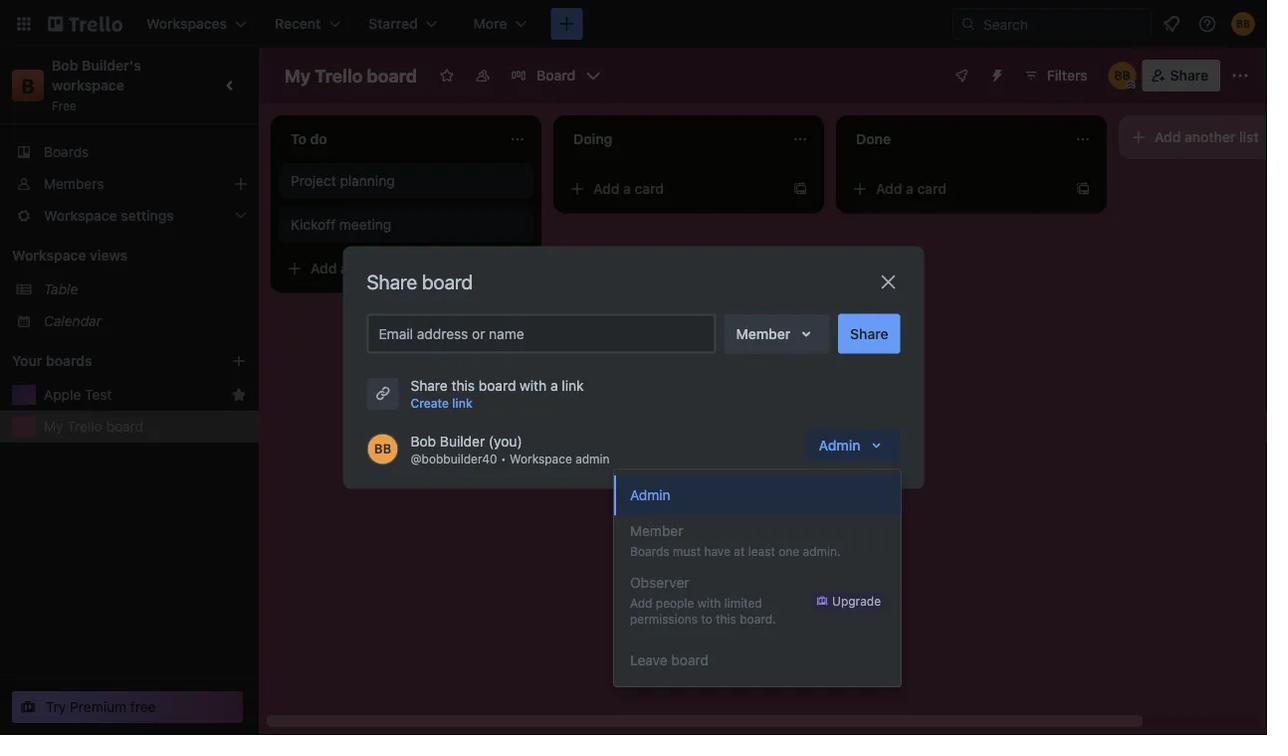 Task type: vqa. For each thing, say whether or not it's contained in the screenshot.
text box
no



Task type: describe. For each thing, give the bounding box(es) containing it.
board inside text field
[[367, 65, 417, 86]]

apple test
[[44, 387, 112, 403]]

upgrade button
[[812, 591, 885, 611]]

leave board button
[[614, 641, 901, 681]]

meeting
[[339, 216, 391, 233]]

bob builder's workspace link
[[52, 57, 145, 94]]

automation image
[[981, 60, 1009, 88]]

project
[[291, 173, 336, 189]]

kickoff meeting link
[[291, 215, 522, 235]]

board.
[[740, 612, 776, 626]]

boards
[[46, 353, 92, 369]]

power ups image
[[953, 68, 969, 84]]

board button
[[503, 60, 609, 92]]

admin for admin button
[[630, 487, 671, 504]]

trello inside text field
[[315, 65, 363, 86]]

have
[[704, 544, 731, 558]]

observer add people with limited permissions to this board.
[[630, 575, 776, 626]]

Search field
[[976, 9, 1151, 39]]

calendar
[[44, 313, 102, 329]]

your boards
[[12, 353, 92, 369]]

observer
[[630, 575, 689, 591]]

share inside share this board with a link create link
[[411, 377, 448, 394]]

add a card for leftmost add a card button
[[311, 260, 381, 277]]

premium
[[70, 699, 127, 716]]

test
[[85, 387, 112, 403]]

member boards must have at least one admin.
[[630, 523, 841, 558]]

apple test link
[[44, 385, 223, 405]]

add inside button
[[1155, 129, 1181, 145]]

board down kickoff meeting link
[[422, 270, 473, 294]]

this inside the observer add people with limited permissions to this board.
[[716, 612, 736, 626]]

boards link
[[0, 136, 259, 168]]

workspace
[[52, 77, 124, 94]]

my trello board link
[[44, 417, 247, 437]]

show menu image
[[1230, 66, 1250, 86]]

people
[[656, 596, 694, 610]]

your boards with 2 items element
[[12, 349, 201, 373]]

add a card button for create from template… icon
[[561, 173, 784, 205]]

boards inside member boards must have at least one admin.
[[630, 544, 669, 558]]

table link
[[44, 280, 247, 300]]

permissions
[[630, 612, 698, 626]]

share down kickoff meeting link
[[367, 270, 417, 294]]

switch to… image
[[14, 14, 34, 34]]

group containing admin
[[614, 470, 901, 641]]

workspace inside "bob builder (you) @bobbuilder40 • workspace admin"
[[510, 452, 572, 466]]

builder's
[[82, 57, 141, 74]]

with for limited
[[697, 596, 721, 610]]

0 vertical spatial workspace
[[12, 247, 86, 264]]

board down apple test link
[[106, 419, 143, 435]]

leave
[[630, 652, 667, 669]]

share board
[[367, 270, 473, 294]]

free
[[52, 99, 77, 112]]

add a card for add a card button related to create from template… image
[[876, 181, 947, 197]]

@bobbuilder40
[[411, 452, 497, 466]]

member for member
[[736, 325, 790, 342]]

1 horizontal spatial bob builder (bobbuilder40) image
[[1231, 12, 1255, 36]]

try premium free button
[[12, 692, 243, 724]]

my trello board inside my trello board link
[[44, 419, 143, 435]]

list
[[1239, 129, 1259, 145]]

search image
[[960, 16, 976, 32]]

b link
[[12, 70, 44, 102]]

workspace visible image
[[475, 68, 491, 84]]

bob for builder's
[[52, 57, 78, 74]]

bob for builder
[[411, 433, 436, 449]]

0 notifications image
[[1160, 12, 1183, 36]]

menu containing admin
[[614, 470, 901, 687]]

apple
[[44, 387, 81, 403]]

project planning
[[291, 173, 395, 189]]

board inside share this board with a link create link
[[479, 377, 516, 394]]

filters button
[[1017, 60, 1094, 92]]

open information menu image
[[1197, 14, 1217, 34]]

0 horizontal spatial my
[[44, 419, 63, 435]]

limited
[[724, 596, 762, 610]]

a inside share this board with a link create link
[[550, 377, 558, 394]]

primary element
[[0, 0, 1267, 48]]

must
[[673, 544, 701, 558]]

upgrade
[[832, 594, 881, 608]]

close image
[[876, 270, 900, 294]]

admin button
[[807, 429, 900, 461]]



Task type: locate. For each thing, give the bounding box(es) containing it.
(you)
[[489, 433, 522, 449]]

1 vertical spatial bob builder (bobbuilder40) image
[[367, 433, 399, 465]]

share button
[[1142, 60, 1220, 92], [838, 314, 900, 354]]

0 horizontal spatial boards
[[44, 144, 89, 160]]

link down email address or name text box
[[562, 377, 584, 394]]

bob up workspace
[[52, 57, 78, 74]]

my inside text field
[[285, 65, 311, 86]]

admin up observer
[[630, 487, 671, 504]]

share
[[1170, 67, 1208, 84], [367, 270, 417, 294], [850, 325, 888, 342], [411, 377, 448, 394]]

share button down close icon
[[838, 314, 900, 354]]

boards
[[44, 144, 89, 160], [630, 544, 669, 558]]

1 horizontal spatial boards
[[630, 544, 669, 558]]

my trello board left 'star or unstar board' image
[[285, 65, 417, 86]]

card
[[635, 181, 664, 197], [917, 181, 947, 197], [352, 260, 381, 277]]

board right leave
[[671, 652, 709, 669]]

my trello board down test
[[44, 419, 143, 435]]

0 vertical spatial bob
[[52, 57, 78, 74]]

try
[[46, 699, 66, 716]]

a
[[623, 181, 631, 197], [906, 181, 914, 197], [341, 260, 348, 277], [550, 377, 558, 394]]

add another list
[[1155, 129, 1259, 145]]

board up (you) in the left bottom of the page
[[479, 377, 516, 394]]

0 horizontal spatial bob builder (bobbuilder40) image
[[367, 433, 399, 465]]

1 horizontal spatial card
[[635, 181, 664, 197]]

1 vertical spatial boards
[[630, 544, 669, 558]]

0 vertical spatial trello
[[315, 65, 363, 86]]

workspace
[[12, 247, 86, 264], [510, 452, 572, 466]]

add another list button
[[1119, 115, 1267, 159]]

boards inside boards link
[[44, 144, 89, 160]]

member button
[[724, 314, 830, 354]]

link right the create
[[452, 397, 472, 411]]

1 horizontal spatial admin
[[819, 437, 860, 453]]

starred icon image
[[231, 387, 247, 403]]

0 vertical spatial member
[[736, 325, 790, 342]]

0 vertical spatial boards
[[44, 144, 89, 160]]

Board name text field
[[275, 60, 427, 92]]

this right to
[[716, 612, 736, 626]]

create board or workspace image
[[557, 14, 577, 34]]

admin inside admin button
[[630, 487, 671, 504]]

0 horizontal spatial this
[[451, 377, 475, 394]]

link
[[562, 377, 584, 394], [452, 397, 472, 411]]

1 horizontal spatial this
[[716, 612, 736, 626]]

bob builder (bobbuilder40) image right open information menu image on the right top
[[1231, 12, 1255, 36]]

this up "builder"
[[451, 377, 475, 394]]

boards up observer
[[630, 544, 669, 558]]

2 horizontal spatial card
[[917, 181, 947, 197]]

bob up @bobbuilder40
[[411, 433, 436, 449]]

builder
[[440, 433, 485, 449]]

try premium free
[[46, 699, 156, 716]]

member inside member boards must have at least one admin.
[[630, 523, 683, 539]]

share up the create
[[411, 377, 448, 394]]

add a card button
[[561, 173, 784, 205], [844, 173, 1067, 205], [279, 253, 502, 285]]

0 horizontal spatial with
[[520, 377, 547, 394]]

your
[[12, 353, 42, 369]]

bob builder (bobbuilder40) image
[[1108, 62, 1136, 90]]

with for a
[[520, 377, 547, 394]]

1 horizontal spatial share button
[[1142, 60, 1220, 92]]

0 horizontal spatial member
[[630, 523, 683, 539]]

create from template… image
[[1075, 181, 1091, 197]]

1 vertical spatial admin
[[630, 487, 671, 504]]

star or unstar board image
[[439, 68, 455, 84]]

card for create from template… icon
[[635, 181, 664, 197]]

0 horizontal spatial card
[[352, 260, 381, 277]]

with
[[520, 377, 547, 394], [697, 596, 721, 610]]

admin
[[575, 452, 610, 466]]

member
[[736, 325, 790, 342], [630, 523, 683, 539]]

0 horizontal spatial workspace
[[12, 247, 86, 264]]

least
[[748, 544, 775, 558]]

•
[[501, 452, 506, 466]]

group
[[614, 470, 901, 641]]

1 vertical spatial this
[[716, 612, 736, 626]]

admin.
[[803, 544, 841, 558]]

my
[[285, 65, 311, 86], [44, 419, 63, 435]]

1 horizontal spatial my trello board
[[285, 65, 417, 86]]

0 horizontal spatial trello
[[67, 419, 102, 435]]

share left the show menu image
[[1170, 67, 1208, 84]]

trello
[[315, 65, 363, 86], [67, 419, 102, 435]]

member for member boards must have at least one admin.
[[630, 523, 683, 539]]

1 vertical spatial my
[[44, 419, 63, 435]]

1 horizontal spatial workspace
[[510, 452, 572, 466]]

0 horizontal spatial my trello board
[[44, 419, 143, 435]]

1 horizontal spatial member
[[736, 325, 790, 342]]

0 horizontal spatial bob
[[52, 57, 78, 74]]

0 vertical spatial share button
[[1142, 60, 1220, 92]]

add a card for create from template… icon add a card button
[[593, 181, 664, 197]]

0 vertical spatial admin
[[819, 437, 860, 453]]

bob builder (bobbuilder40) image
[[1231, 12, 1255, 36], [367, 433, 399, 465]]

0 vertical spatial my
[[285, 65, 311, 86]]

add board image
[[231, 353, 247, 369]]

one
[[779, 544, 799, 558]]

board inside button
[[671, 652, 709, 669]]

table
[[44, 281, 78, 298]]

board
[[536, 67, 575, 84]]

0 vertical spatial bob builder (bobbuilder40) image
[[1231, 12, 1255, 36]]

share button down "0 notifications" icon
[[1142, 60, 1220, 92]]

add
[[1155, 129, 1181, 145], [593, 181, 620, 197], [876, 181, 902, 197], [311, 260, 337, 277], [630, 596, 652, 610]]

with up to
[[697, 596, 721, 610]]

1 horizontal spatial link
[[562, 377, 584, 394]]

1 horizontal spatial with
[[697, 596, 721, 610]]

bob builder (you) @bobbuilder40 • workspace admin
[[411, 433, 610, 466]]

menu
[[614, 470, 901, 687]]

kickoff meeting
[[291, 216, 391, 233]]

1 vertical spatial link
[[452, 397, 472, 411]]

0 vertical spatial with
[[520, 377, 547, 394]]

1 horizontal spatial bob
[[411, 433, 436, 449]]

add a card button for create from template… image
[[844, 173, 1067, 205]]

to
[[701, 612, 712, 626]]

this
[[451, 377, 475, 394], [716, 612, 736, 626]]

bob inside "bob builder (you) @bobbuilder40 • workspace admin"
[[411, 433, 436, 449]]

admin button
[[614, 476, 901, 516]]

leave board
[[630, 652, 709, 669]]

my trello board
[[285, 65, 417, 86], [44, 419, 143, 435]]

1 horizontal spatial trello
[[315, 65, 363, 86]]

board left 'star or unstar board' image
[[367, 65, 417, 86]]

b
[[21, 74, 34, 97]]

with inside the observer add people with limited permissions to this board.
[[697, 596, 721, 610]]

with down email address or name text box
[[520, 377, 547, 394]]

0 horizontal spatial share button
[[838, 314, 900, 354]]

workspace views
[[12, 247, 127, 264]]

with inside share this board with a link create link
[[520, 377, 547, 394]]

admin inside admin dropdown button
[[819, 437, 860, 453]]

create from template… image
[[792, 181, 808, 197]]

views
[[90, 247, 127, 264]]

0 horizontal spatial add a card button
[[279, 253, 502, 285]]

2 horizontal spatial add a card button
[[844, 173, 1067, 205]]

0 vertical spatial this
[[451, 377, 475, 394]]

share down close icon
[[850, 325, 888, 342]]

boards up members
[[44, 144, 89, 160]]

planning
[[340, 173, 395, 189]]

1 vertical spatial trello
[[67, 419, 102, 435]]

members link
[[0, 168, 259, 200]]

1 horizontal spatial my
[[285, 65, 311, 86]]

admin for admin dropdown button
[[819, 437, 860, 453]]

1 vertical spatial my trello board
[[44, 419, 143, 435]]

kickoff
[[291, 216, 336, 233]]

project planning link
[[291, 171, 522, 191]]

add a card
[[593, 181, 664, 197], [876, 181, 947, 197], [311, 260, 381, 277]]

this inside share this board with a link create link
[[451, 377, 475, 394]]

bob builder (bobbuilder40) image left @bobbuilder40
[[367, 433, 399, 465]]

Email address or name text field
[[379, 320, 712, 348]]

at
[[734, 544, 745, 558]]

1 horizontal spatial add a card button
[[561, 173, 784, 205]]

0 horizontal spatial link
[[452, 397, 472, 411]]

card for create from template… image
[[917, 181, 947, 197]]

2 horizontal spatial add a card
[[876, 181, 947, 197]]

1 vertical spatial bob
[[411, 433, 436, 449]]

1 vertical spatial with
[[697, 596, 721, 610]]

my trello board inside my trello board text field
[[285, 65, 417, 86]]

0 vertical spatial my trello board
[[285, 65, 417, 86]]

0 vertical spatial link
[[562, 377, 584, 394]]

share this board with a link create link
[[411, 377, 584, 411]]

workspace up table
[[12, 247, 86, 264]]

0 horizontal spatial admin
[[630, 487, 671, 504]]

bob
[[52, 57, 78, 74], [411, 433, 436, 449]]

member inside dropdown button
[[736, 325, 790, 342]]

workspace right •
[[510, 452, 572, 466]]

create link button
[[411, 394, 472, 414]]

admin
[[819, 437, 860, 453], [630, 487, 671, 504]]

0 horizontal spatial add a card
[[311, 260, 381, 277]]

free
[[130, 699, 156, 716]]

calendar link
[[44, 312, 247, 331]]

create
[[411, 397, 449, 411]]

filters
[[1047, 67, 1088, 84]]

1 vertical spatial member
[[630, 523, 683, 539]]

1 horizontal spatial add a card
[[593, 181, 664, 197]]

1 vertical spatial share button
[[838, 314, 900, 354]]

1 vertical spatial workspace
[[510, 452, 572, 466]]

bob builder's workspace free
[[52, 57, 145, 112]]

add inside the observer add people with limited permissions to this board.
[[630, 596, 652, 610]]

members
[[44, 176, 104, 192]]

board
[[367, 65, 417, 86], [422, 270, 473, 294], [479, 377, 516, 394], [106, 419, 143, 435], [671, 652, 709, 669]]

admin up admin button
[[819, 437, 860, 453]]

bob inside bob builder's workspace free
[[52, 57, 78, 74]]

another
[[1185, 129, 1236, 145]]



